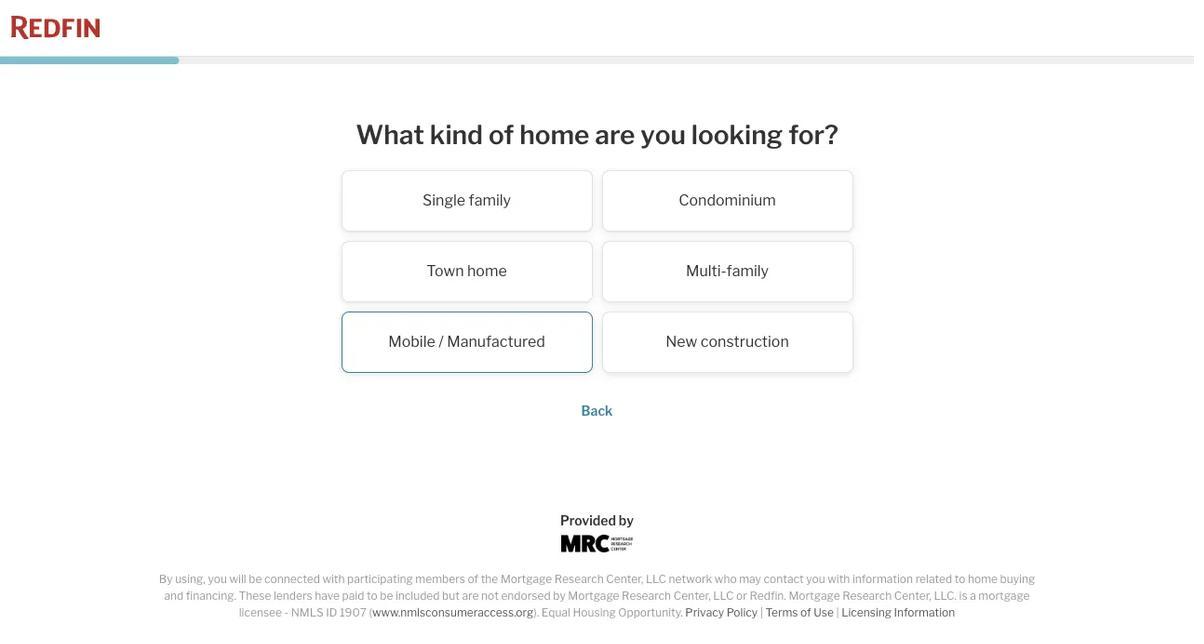 Task type: vqa. For each thing, say whether or not it's contained in the screenshot.
middle "in"
no



Task type: describe. For each thing, give the bounding box(es) containing it.
buying
[[1000, 572, 1035, 586]]

home inside by using, you will be connected with participating members of the mortgage research center, llc network who may contact you with information related to home buying and financing. these lenders have paid to be included but are not endorsed by mortgage research center, llc or redfin. mortgage research center, llc. is a mortgage licensee - nmls id 1907 (
[[968, 572, 998, 586]]

2 with from the left
[[828, 572, 850, 586]]

terms of use link
[[765, 606, 834, 620]]

connected
[[264, 572, 320, 586]]

multi-family
[[686, 262, 769, 280]]

0 vertical spatial of
[[489, 119, 514, 151]]

manufactured
[[447, 333, 545, 351]]

participating
[[347, 572, 413, 586]]

kind
[[430, 119, 483, 151]]

1 horizontal spatial research
[[622, 589, 671, 603]]

2 horizontal spatial center,
[[894, 589, 931, 603]]

).
[[534, 606, 539, 620]]

privacy policy link
[[685, 606, 758, 620]]

contact
[[764, 572, 804, 586]]

paid
[[342, 589, 364, 603]]

will
[[229, 572, 246, 586]]

1 vertical spatial llc
[[713, 589, 734, 603]]

privacy
[[685, 606, 724, 620]]

redfin.
[[750, 589, 786, 603]]

equal
[[542, 606, 570, 620]]

0 horizontal spatial research
[[554, 572, 604, 586]]

endorsed
[[501, 589, 551, 603]]

single family
[[423, 191, 511, 209]]

home inside option group
[[467, 262, 507, 280]]

1 horizontal spatial by
[[619, 513, 634, 529]]

licensing
[[842, 606, 892, 620]]

back
[[581, 403, 613, 418]]

mortgage research center image
[[561, 535, 633, 553]]

financing.
[[186, 589, 236, 603]]

information
[[852, 572, 913, 586]]

what
[[356, 119, 424, 151]]

mobile / manufactured
[[388, 333, 545, 351]]

mortgage
[[978, 589, 1030, 603]]

condominium
[[679, 191, 776, 209]]

-
[[284, 606, 289, 620]]

2 horizontal spatial research
[[842, 589, 892, 603]]

housing
[[573, 606, 616, 620]]

are inside by using, you will be connected with participating members of the mortgage research center, llc network who may contact you with information related to home buying and financing. these lenders have paid to be included but are not endorsed by mortgage research center, llc or redfin. mortgage research center, llc. is a mortgage licensee - nmls id 1907 (
[[462, 589, 479, 603]]

not
[[481, 589, 499, 603]]

multi-
[[686, 262, 727, 280]]

new
[[666, 333, 697, 351]]

who
[[715, 572, 737, 586]]

1 horizontal spatial to
[[955, 572, 966, 586]]

licensing information link
[[842, 606, 955, 620]]

www.nmlsconsumeraccess.org
[[372, 606, 534, 620]]

network
[[669, 572, 712, 586]]

the
[[481, 572, 498, 586]]

related
[[915, 572, 952, 586]]

family for single family
[[469, 191, 511, 209]]

these
[[239, 589, 271, 603]]

what kind of home are you looking for? option group
[[225, 170, 969, 382]]

construction
[[701, 333, 789, 351]]



Task type: locate. For each thing, give the bounding box(es) containing it.
www.nmlsconsumeraccess.org ). equal housing opportunity. privacy policy | terms of use | licensing information
[[372, 606, 955, 620]]

of left use
[[800, 606, 811, 620]]

1 horizontal spatial with
[[828, 572, 850, 586]]

2 horizontal spatial home
[[968, 572, 998, 586]]

you up financing.
[[208, 572, 227, 586]]

research up "housing"
[[554, 572, 604, 586]]

of left 'the'
[[468, 572, 479, 586]]

lenders
[[274, 589, 312, 603]]

be
[[249, 572, 262, 586], [380, 589, 393, 603]]

2 horizontal spatial of
[[800, 606, 811, 620]]

0 horizontal spatial you
[[208, 572, 227, 586]]

llc.
[[934, 589, 957, 603]]

may
[[739, 572, 761, 586]]

0 horizontal spatial with
[[322, 572, 345, 586]]

1 horizontal spatial home
[[519, 119, 590, 151]]

center, up information on the right bottom of the page
[[894, 589, 931, 603]]

town
[[427, 262, 464, 280]]

of inside by using, you will be connected with participating members of the mortgage research center, llc network who may contact you with information related to home buying and financing. these lenders have paid to be included but are not endorsed by mortgage research center, llc or redfin. mortgage research center, llc. is a mortgage licensee - nmls id 1907 (
[[468, 572, 479, 586]]

what kind of home are you looking for?
[[356, 119, 838, 151]]

0 horizontal spatial are
[[462, 589, 479, 603]]

licensee
[[239, 606, 282, 620]]

to up is at the right of page
[[955, 572, 966, 586]]

by up "equal"
[[553, 589, 566, 603]]

center, down network
[[674, 589, 711, 603]]

0 vertical spatial be
[[249, 572, 262, 586]]

1 vertical spatial by
[[553, 589, 566, 603]]

by
[[619, 513, 634, 529], [553, 589, 566, 603]]

1 | from the left
[[760, 606, 763, 620]]

with
[[322, 572, 345, 586], [828, 572, 850, 586]]

1 horizontal spatial of
[[489, 119, 514, 151]]

0 vertical spatial family
[[469, 191, 511, 209]]

you up condominium
[[641, 119, 686, 151]]

| down redfin.
[[760, 606, 763, 620]]

provided
[[560, 513, 616, 529]]

family right 'single'
[[469, 191, 511, 209]]

with up have
[[322, 572, 345, 586]]

/
[[439, 333, 444, 351]]

of for will
[[468, 572, 479, 586]]

family for multi-family
[[727, 262, 769, 280]]

included
[[396, 589, 440, 603]]

0 horizontal spatial to
[[367, 589, 378, 603]]

terms
[[765, 606, 798, 620]]

of
[[489, 119, 514, 151], [468, 572, 479, 586], [800, 606, 811, 620]]

www.nmlsconsumeraccess.org link
[[372, 606, 534, 620]]

center,
[[606, 572, 643, 586], [674, 589, 711, 603], [894, 589, 931, 603]]

llc up privacy policy link
[[713, 589, 734, 603]]

mortgage up use
[[789, 589, 840, 603]]

2 | from the left
[[836, 606, 839, 620]]

1 horizontal spatial you
[[641, 119, 686, 151]]

1 horizontal spatial family
[[727, 262, 769, 280]]

1907
[[340, 606, 367, 620]]

with up use
[[828, 572, 850, 586]]

use
[[814, 606, 834, 620]]

by
[[159, 572, 173, 586]]

research
[[554, 572, 604, 586], [622, 589, 671, 603], [842, 589, 892, 603]]

of right kind
[[489, 119, 514, 151]]

0 vertical spatial to
[[955, 572, 966, 586]]

2 horizontal spatial you
[[806, 572, 825, 586]]

| right use
[[836, 606, 839, 620]]

1 vertical spatial are
[[462, 589, 479, 603]]

by inside by using, you will be connected with participating members of the mortgage research center, llc network who may contact you with information related to home buying and financing. these lenders have paid to be included but are not endorsed by mortgage research center, llc or redfin. mortgage research center, llc. is a mortgage licensee - nmls id 1907 (
[[553, 589, 566, 603]]

but
[[442, 589, 460, 603]]

and
[[164, 589, 184, 603]]

id
[[326, 606, 337, 620]]

of for housing
[[800, 606, 811, 620]]

mortgage
[[501, 572, 552, 586], [568, 589, 619, 603], [789, 589, 840, 603]]

nmls
[[291, 606, 324, 620]]

family
[[469, 191, 511, 209], [727, 262, 769, 280]]

by up mortgage research center image
[[619, 513, 634, 529]]

llc up opportunity.
[[646, 572, 666, 586]]

town home
[[427, 262, 507, 280]]

(
[[369, 606, 372, 620]]

by using, you will be connected with participating members of the mortgage research center, llc network who may contact you with information related to home buying and financing. these lenders have paid to be included but are not endorsed by mortgage research center, llc or redfin. mortgage research center, llc. is a mortgage licensee - nmls id 1907 (
[[159, 572, 1035, 620]]

you
[[641, 119, 686, 151], [208, 572, 227, 586], [806, 572, 825, 586]]

0 horizontal spatial center,
[[606, 572, 643, 586]]

are
[[595, 119, 635, 151], [462, 589, 479, 603]]

mobile
[[388, 333, 435, 351]]

to
[[955, 572, 966, 586], [367, 589, 378, 603]]

provided by
[[560, 513, 634, 529]]

1 vertical spatial of
[[468, 572, 479, 586]]

0 horizontal spatial home
[[467, 262, 507, 280]]

0 vertical spatial llc
[[646, 572, 666, 586]]

1 horizontal spatial are
[[595, 119, 635, 151]]

1 horizontal spatial llc
[[713, 589, 734, 603]]

0 horizontal spatial llc
[[646, 572, 666, 586]]

research up licensing
[[842, 589, 892, 603]]

1 vertical spatial be
[[380, 589, 393, 603]]

llc
[[646, 572, 666, 586], [713, 589, 734, 603]]

|
[[760, 606, 763, 620], [836, 606, 839, 620]]

0 horizontal spatial mortgage
[[501, 572, 552, 586]]

new construction
[[666, 333, 789, 351]]

0 horizontal spatial of
[[468, 572, 479, 586]]

members
[[415, 572, 465, 586]]

1 horizontal spatial mortgage
[[568, 589, 619, 603]]

research up opportunity.
[[622, 589, 671, 603]]

be down participating in the bottom left of the page
[[380, 589, 393, 603]]

family up construction
[[727, 262, 769, 280]]

single
[[423, 191, 465, 209]]

0 vertical spatial by
[[619, 513, 634, 529]]

2 vertical spatial home
[[968, 572, 998, 586]]

1 vertical spatial home
[[467, 262, 507, 280]]

1 with from the left
[[322, 572, 345, 586]]

1 vertical spatial to
[[367, 589, 378, 603]]

1 horizontal spatial be
[[380, 589, 393, 603]]

is
[[959, 589, 968, 603]]

back button
[[581, 403, 613, 418]]

you right contact
[[806, 572, 825, 586]]

mortgage up "housing"
[[568, 589, 619, 603]]

0 horizontal spatial by
[[553, 589, 566, 603]]

1 horizontal spatial center,
[[674, 589, 711, 603]]

home
[[519, 119, 590, 151], [467, 262, 507, 280], [968, 572, 998, 586]]

0 vertical spatial home
[[519, 119, 590, 151]]

have
[[315, 589, 340, 603]]

0 horizontal spatial be
[[249, 572, 262, 586]]

mortgage up endorsed
[[501, 572, 552, 586]]

policy
[[727, 606, 758, 620]]

be up the these on the left of page
[[249, 572, 262, 586]]

0 horizontal spatial |
[[760, 606, 763, 620]]

a
[[970, 589, 976, 603]]

or
[[736, 589, 747, 603]]

1 vertical spatial family
[[727, 262, 769, 280]]

using,
[[175, 572, 206, 586]]

center, up opportunity.
[[606, 572, 643, 586]]

0 vertical spatial are
[[595, 119, 635, 151]]

0 horizontal spatial family
[[469, 191, 511, 209]]

opportunity.
[[618, 606, 683, 620]]

1 horizontal spatial |
[[836, 606, 839, 620]]

looking for?
[[691, 119, 838, 151]]

to up the (
[[367, 589, 378, 603]]

2 horizontal spatial mortgage
[[789, 589, 840, 603]]

information
[[894, 606, 955, 620]]

2 vertical spatial of
[[800, 606, 811, 620]]



